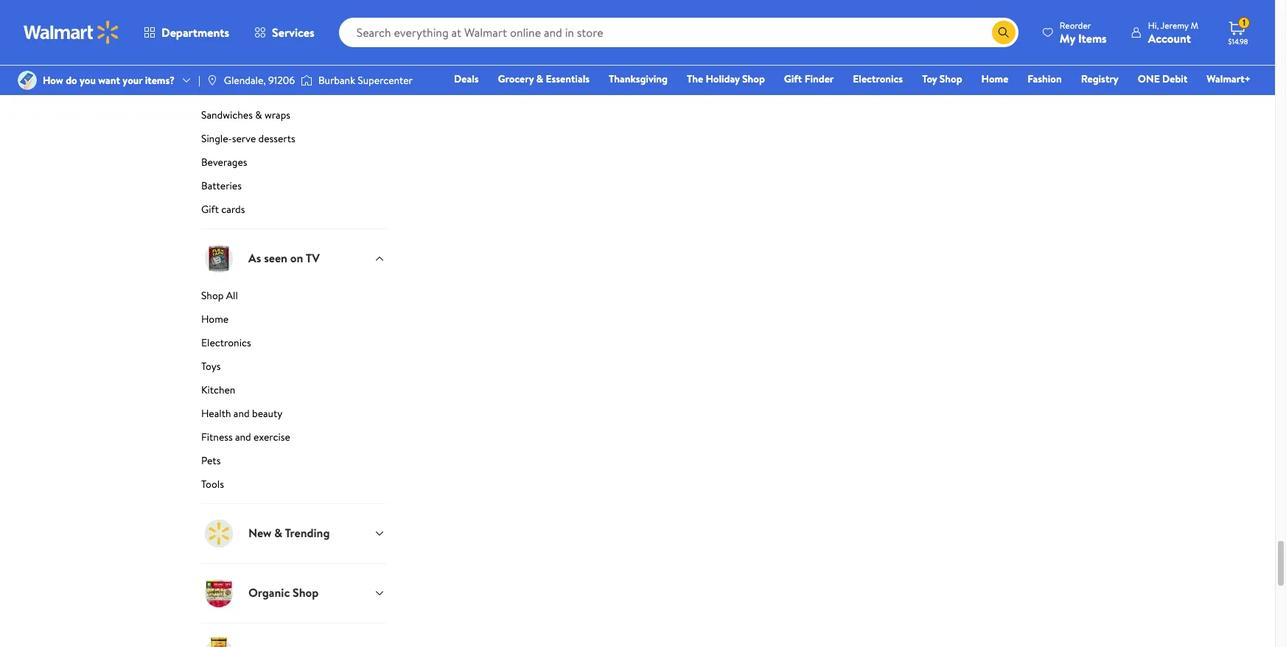 Task type: vqa. For each thing, say whether or not it's contained in the screenshot.
Special related to Special Offers
no



Task type: locate. For each thing, give the bounding box(es) containing it.
shop
[[742, 71, 765, 86], [940, 71, 962, 86], [201, 288, 224, 303], [293, 585, 319, 601]]

0 vertical spatial and
[[234, 406, 250, 420]]

the holiday shop
[[687, 71, 765, 86]]

gift left cards
[[201, 202, 219, 216]]

debit
[[1162, 71, 1188, 86]]

search icon image
[[998, 27, 1010, 38]]

registry
[[1081, 71, 1119, 86]]

1 vertical spatial and
[[235, 429, 251, 444]]

exercise
[[254, 429, 290, 444]]

0 horizontal spatial home
[[201, 311, 229, 326]]

 image for burbank supercenter
[[301, 73, 313, 88]]

gift finder link
[[777, 71, 840, 87]]

gift cards
[[201, 202, 245, 216]]

burbank
[[318, 73, 355, 88]]

toys
[[201, 359, 221, 373]]

& right grocery
[[536, 71, 543, 86]]

thanksgiving link
[[602, 71, 674, 87]]

 image right 91206
[[301, 73, 313, 88]]

1 horizontal spatial gift
[[784, 71, 802, 86]]

single-serve desserts
[[201, 131, 295, 146]]

electronics
[[853, 71, 903, 86], [201, 335, 251, 350]]

electronics link left toy
[[846, 71, 910, 87]]

all
[[226, 288, 238, 303]]

salad bowl link
[[201, 84, 385, 104]]

& left the wraps
[[255, 107, 262, 122]]

your
[[123, 73, 142, 88]]

0 horizontal spatial electronics link
[[201, 335, 385, 356]]

2 horizontal spatial  image
[[301, 73, 313, 88]]

and up fitness and exercise
[[234, 406, 250, 420]]

fashion
[[1028, 71, 1062, 86]]

 image for how do you want your items?
[[18, 71, 37, 90]]

1 vertical spatial home link
[[201, 311, 385, 332]]

fitness and exercise
[[201, 429, 290, 444]]

0 horizontal spatial home link
[[201, 311, 385, 332]]

0 vertical spatial home link
[[975, 71, 1015, 87]]

 image
[[18, 71, 37, 90], [301, 73, 313, 88], [206, 74, 218, 86]]

snack
[[201, 60, 227, 75]]

& inside "dropdown button"
[[274, 525, 282, 541]]

as seen on tv button
[[201, 228, 385, 288]]

reorder my items
[[1060, 19, 1107, 46]]

single-
[[201, 131, 232, 146]]

items?
[[145, 73, 175, 88]]

91206
[[268, 73, 295, 88]]

the holiday shop link
[[680, 71, 772, 87]]

0 horizontal spatial  image
[[18, 71, 37, 90]]

one debit link
[[1131, 71, 1194, 87]]

 image right |
[[206, 74, 218, 86]]

fitness
[[201, 429, 233, 444]]

shop right toy
[[940, 71, 962, 86]]

electronics up toys
[[201, 335, 251, 350]]

home
[[981, 71, 1008, 86], [201, 311, 229, 326]]

1 horizontal spatial &
[[274, 525, 282, 541]]

the
[[687, 71, 703, 86]]

services
[[272, 24, 314, 41]]

gift
[[784, 71, 802, 86], [201, 202, 219, 216]]

0 horizontal spatial gift
[[201, 202, 219, 216]]

shop right organic
[[293, 585, 319, 601]]

hi,
[[1148, 19, 1159, 31]]

my
[[1060, 30, 1075, 46]]

and down health and beauty
[[235, 429, 251, 444]]

1 horizontal spatial  image
[[206, 74, 218, 86]]

1 vertical spatial &
[[255, 107, 262, 122]]

health and beauty
[[201, 406, 282, 420]]

glendale,
[[224, 73, 266, 88]]

electronics link up toys 'link' at the left of the page
[[201, 335, 385, 356]]

2 horizontal spatial &
[[536, 71, 543, 86]]

1 vertical spatial gift
[[201, 202, 219, 216]]

electronics link
[[846, 71, 910, 87], [201, 335, 385, 356]]

as
[[248, 250, 261, 266]]

1 vertical spatial electronics
[[201, 335, 251, 350]]

0 vertical spatial gift
[[784, 71, 802, 86]]

batteries
[[201, 178, 242, 193]]

1
[[1243, 16, 1246, 29]]

single-serve desserts link
[[201, 131, 385, 151]]

snack packs link
[[201, 60, 385, 81]]

& right new
[[274, 525, 282, 541]]

home for rightmost home "link"
[[981, 71, 1008, 86]]

departments
[[161, 24, 229, 41]]

one
[[1138, 71, 1160, 86]]

1 vertical spatial home
[[201, 311, 229, 326]]

$14.98
[[1228, 36, 1248, 46]]

shop left all
[[201, 288, 224, 303]]

0 vertical spatial &
[[536, 71, 543, 86]]

0 horizontal spatial electronics
[[201, 335, 251, 350]]

and for fitness
[[235, 429, 251, 444]]

home link down shop all 'link'
[[201, 311, 385, 332]]

items
[[1078, 30, 1107, 46]]

1 horizontal spatial electronics link
[[846, 71, 910, 87]]

on
[[290, 250, 303, 266]]

shop inside dropdown button
[[293, 585, 319, 601]]

grocery & essentials
[[498, 71, 590, 86]]

1 horizontal spatial home
[[981, 71, 1008, 86]]

deals
[[454, 71, 479, 86]]

one debit
[[1138, 71, 1188, 86]]

1 horizontal spatial electronics
[[853, 71, 903, 86]]

toy shop
[[922, 71, 962, 86]]

how
[[43, 73, 63, 88]]

home down the search icon
[[981, 71, 1008, 86]]

1 vertical spatial electronics link
[[201, 335, 385, 356]]

deals link
[[447, 71, 485, 87]]

electronics left toy
[[853, 71, 903, 86]]

0 vertical spatial electronics link
[[846, 71, 910, 87]]

shop inside 'link'
[[201, 288, 224, 303]]

 image left how
[[18, 71, 37, 90]]

home down shop all
[[201, 311, 229, 326]]

burbank supercenter
[[318, 73, 413, 88]]

and
[[234, 406, 250, 420], [235, 429, 251, 444]]

international foods image
[[201, 635, 237, 647]]

1 horizontal spatial home link
[[975, 71, 1015, 87]]

pets link
[[201, 453, 385, 474]]

2 vertical spatial &
[[274, 525, 282, 541]]

fashion link
[[1021, 71, 1068, 87]]

0 horizontal spatial &
[[255, 107, 262, 122]]

gift cards link
[[201, 202, 385, 228]]

salad
[[201, 84, 225, 98]]

fresh fruit link
[[201, 36, 385, 57]]

gift left finder
[[784, 71, 802, 86]]

serve
[[232, 131, 256, 146]]

|
[[198, 73, 200, 88]]

supercenter
[[358, 73, 413, 88]]

home link down the search icon
[[975, 71, 1015, 87]]

0 vertical spatial home
[[981, 71, 1008, 86]]

grocery
[[498, 71, 534, 86]]



Task type: describe. For each thing, give the bounding box(es) containing it.
jeremy
[[1161, 19, 1189, 31]]

sandwiches & wraps link
[[201, 107, 385, 128]]

fitness and exercise link
[[201, 429, 385, 450]]

do
[[66, 73, 77, 88]]

walmart+
[[1207, 71, 1251, 86]]

toy shop link
[[915, 71, 969, 87]]

essentials
[[546, 71, 590, 86]]

sandwiches & wraps
[[201, 107, 290, 122]]

snack packs
[[201, 60, 255, 75]]

seen
[[264, 250, 287, 266]]

hi, jeremy m account
[[1148, 19, 1198, 46]]

grocery & essentials link
[[491, 71, 596, 87]]

shop right holiday
[[742, 71, 765, 86]]

you
[[80, 73, 96, 88]]

bowl
[[227, 84, 248, 98]]

and for health
[[234, 406, 250, 420]]

finder
[[805, 71, 834, 86]]

sandwiches
[[201, 107, 253, 122]]

services button
[[242, 15, 327, 50]]

glendale, 91206
[[224, 73, 295, 88]]

pets
[[201, 453, 221, 468]]

departments button
[[131, 15, 242, 50]]

cards
[[221, 202, 245, 216]]

toys link
[[201, 359, 385, 379]]

kitchen link
[[201, 382, 385, 403]]

as seen on tv
[[248, 250, 320, 266]]

shop all link
[[201, 288, 385, 308]]

Search search field
[[339, 18, 1018, 47]]

tools
[[201, 476, 224, 491]]

thanksgiving
[[609, 71, 668, 86]]

m
[[1191, 19, 1198, 31]]

toy
[[922, 71, 937, 86]]

organic shop button
[[201, 563, 385, 622]]

reorder
[[1060, 19, 1091, 31]]

tv
[[306, 250, 320, 266]]

packs
[[230, 60, 255, 75]]

new & trending button
[[201, 503, 385, 563]]

want
[[98, 73, 120, 88]]

new
[[248, 525, 272, 541]]

& for trending
[[274, 525, 282, 541]]

new & trending
[[248, 525, 330, 541]]

walmart image
[[24, 21, 119, 44]]

beverages
[[201, 154, 247, 169]]

fresh
[[201, 36, 226, 51]]

how do you want your items?
[[43, 73, 175, 88]]

batteries link
[[201, 178, 385, 199]]

holiday
[[706, 71, 740, 86]]

kitchen
[[201, 382, 235, 397]]

health
[[201, 406, 231, 420]]

desserts
[[258, 131, 295, 146]]

gift for gift cards
[[201, 202, 219, 216]]

wraps
[[265, 107, 290, 122]]

& for essentials
[[536, 71, 543, 86]]

walmart+ link
[[1200, 71, 1257, 87]]

organic shop
[[248, 585, 319, 601]]

salad bowl
[[201, 84, 248, 98]]

& for wraps
[[255, 107, 262, 122]]

 image for glendale, 91206
[[206, 74, 218, 86]]

home for the bottommost home "link"
[[201, 311, 229, 326]]

trending
[[285, 525, 330, 541]]

gift for gift finder
[[784, 71, 802, 86]]

beverages link
[[201, 154, 385, 175]]

gift finder
[[784, 71, 834, 86]]

shop all
[[201, 288, 238, 303]]

registry link
[[1074, 71, 1125, 87]]

Walmart Site-Wide search field
[[339, 18, 1018, 47]]

health and beauty link
[[201, 406, 385, 426]]

0 vertical spatial electronics
[[853, 71, 903, 86]]

organic
[[248, 585, 290, 601]]

fruit
[[228, 36, 249, 51]]



